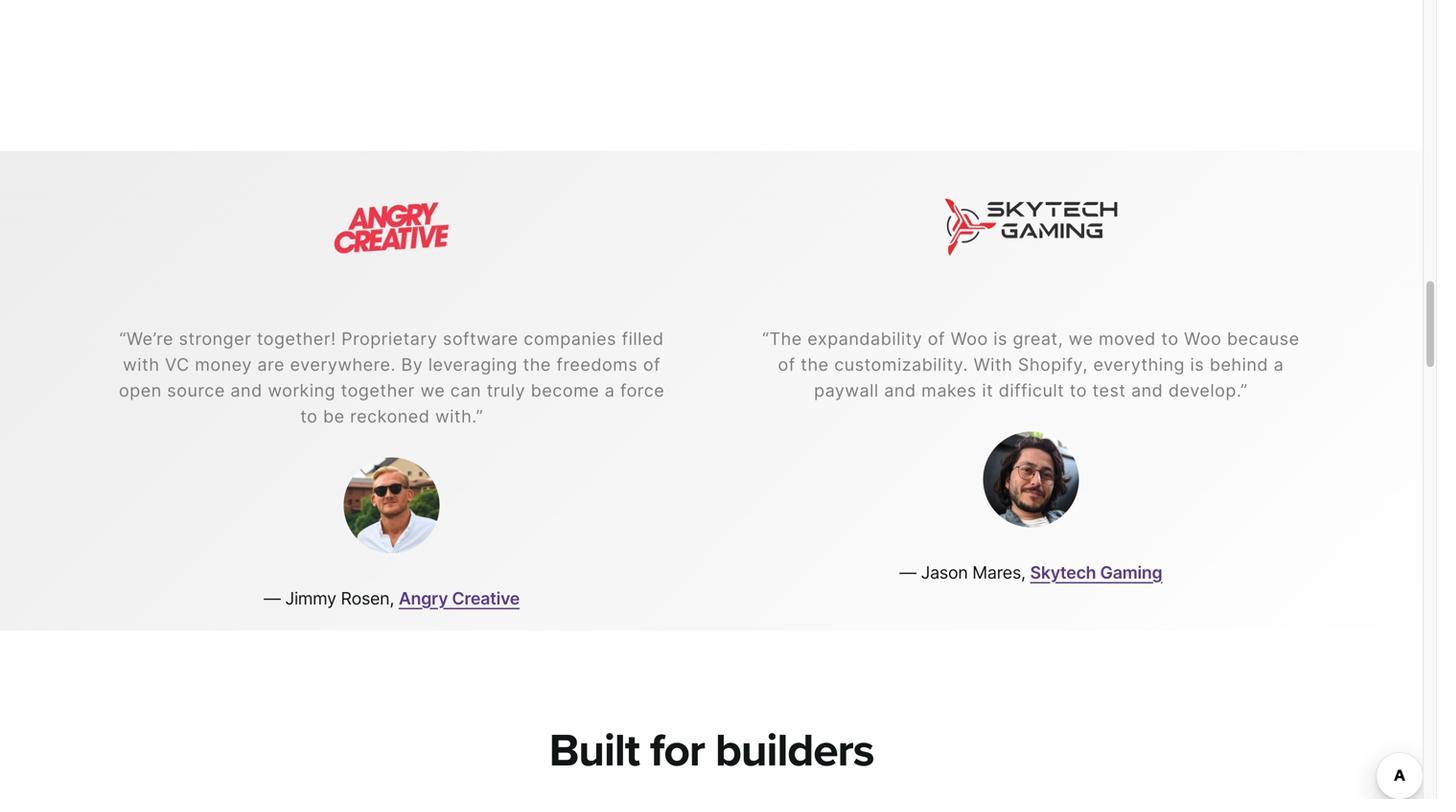 Task type: vqa. For each thing, say whether or not it's contained in the screenshot.
annually within the BOOKIX $79 ANNUALLY
no



Task type: locate. For each thing, give the bounding box(es) containing it.
0 horizontal spatial and
[[230, 380, 262, 401]]

0 vertical spatial we
[[1069, 328, 1093, 350]]

of up 'customizability.'
[[928, 328, 945, 350]]

of down "filled"
[[643, 354, 661, 375]]

together!
[[257, 328, 336, 350]]

1 the from the left
[[523, 354, 551, 375]]

to up everything at the right of page
[[1161, 328, 1179, 350]]

to inside "we're stronger together! proprietary software companies filled with vc money are everywhere. by leveraging the freedoms of open source and working together we can truly become a force to be reckoned with."
[[300, 406, 318, 427]]

2 horizontal spatial and
[[1131, 380, 1163, 401]]

angry
[[399, 588, 448, 609]]

woo up with
[[951, 328, 988, 350]]

customizability.
[[834, 354, 968, 375]]

builders
[[715, 724, 874, 779]]

are
[[257, 354, 285, 375]]

the up paywall
[[801, 354, 829, 375]]

and
[[230, 380, 262, 401], [884, 380, 916, 401], [1131, 380, 1163, 401]]

— left jimmy
[[264, 588, 281, 609]]

1 horizontal spatial is
[[1190, 354, 1204, 375]]

it
[[982, 380, 993, 401]]

and down everything at the right of page
[[1131, 380, 1163, 401]]

filled
[[622, 328, 664, 350]]

is up with
[[993, 328, 1008, 350]]

of inside "we're stronger together! proprietary software companies filled with vc money are everywhere. by leveraging the freedoms of open source and working together we can truly become a force to be reckoned with."
[[643, 354, 661, 375]]

0 horizontal spatial —
[[264, 588, 281, 609]]

of down '"the'
[[778, 354, 795, 375]]

we down by
[[420, 380, 445, 401]]

a inside "we're stronger together! proprietary software companies filled with vc money are everywhere. by leveraging the freedoms of open source and working together we can truly become a force to be reckoned with."
[[605, 380, 615, 401]]

is
[[993, 328, 1008, 350], [1190, 354, 1204, 375]]

and inside "we're stronger together! proprietary software companies filled with vc money are everywhere. by leveraging the freedoms of open source and working together we can truly become a force to be reckoned with."
[[230, 380, 262, 401]]

reckoned
[[350, 406, 430, 427]]

to left be
[[300, 406, 318, 427]]

source
[[167, 380, 225, 401]]

expandability
[[807, 328, 922, 350]]

0 vertical spatial to
[[1161, 328, 1179, 350]]

for
[[650, 724, 704, 779]]

1 horizontal spatial a
[[1274, 354, 1284, 375]]

to left test
[[1070, 380, 1087, 401]]

1 horizontal spatial the
[[801, 354, 829, 375]]

woo up behind
[[1184, 328, 1222, 350]]

of
[[928, 328, 945, 350], [643, 354, 661, 375], [778, 354, 795, 375]]

skytech
[[1030, 562, 1096, 583]]

makes
[[921, 380, 977, 401]]

— for — jason mares, skytech gaming
[[899, 562, 916, 583]]

"the
[[762, 328, 802, 350]]

develop."
[[1168, 380, 1248, 401]]

is up develop."
[[1190, 354, 1204, 375]]

the inside the "the expandability of woo is great, we moved to woo because of the customizability. with shopify, everything is behind a paywall and makes it difficult to test and develop."
[[801, 354, 829, 375]]

0 horizontal spatial of
[[643, 354, 661, 375]]

vc
[[165, 354, 189, 375]]

— left "jason"
[[899, 562, 916, 583]]

a down "freedoms"
[[605, 380, 615, 401]]

a
[[1274, 354, 1284, 375], [605, 380, 615, 401]]

0 vertical spatial —
[[899, 562, 916, 583]]

—
[[899, 562, 916, 583], [264, 588, 281, 609]]

a down because at the right top of page
[[1274, 354, 1284, 375]]

1 and from the left
[[230, 380, 262, 401]]

— jason mares, skytech gaming
[[899, 562, 1162, 583]]

and down money
[[230, 380, 262, 401]]

skytech gaming link
[[1030, 562, 1162, 583]]

1 horizontal spatial —
[[899, 562, 916, 583]]

a inside the "the expandability of woo is great, we moved to woo because of the customizability. with shopify, everything is behind a paywall and makes it difficult to test and develop."
[[1274, 354, 1284, 375]]

0 horizontal spatial a
[[605, 380, 615, 401]]

1 vertical spatial —
[[264, 588, 281, 609]]

the up become
[[523, 354, 551, 375]]

the inside "we're stronger together! proprietary software companies filled with vc money are everywhere. by leveraging the freedoms of open source and working together we can truly become a force to be reckoned with."
[[523, 354, 551, 375]]

1 vertical spatial to
[[1070, 380, 1087, 401]]

0 horizontal spatial the
[[523, 354, 551, 375]]

we up shopify,
[[1069, 328, 1093, 350]]

with
[[974, 354, 1013, 375]]

woo
[[951, 328, 988, 350], [1184, 328, 1222, 350]]

0 horizontal spatial is
[[993, 328, 1008, 350]]

creative
[[452, 588, 520, 609]]

0 vertical spatial a
[[1274, 354, 1284, 375]]

to
[[1161, 328, 1179, 350], [1070, 380, 1087, 401], [300, 406, 318, 427]]

together
[[341, 380, 415, 401]]

0 vertical spatial is
[[993, 328, 1008, 350]]

the
[[523, 354, 551, 375], [801, 354, 829, 375]]

1 horizontal spatial woo
[[1184, 328, 1222, 350]]

we inside "we're stronger together! proprietary software companies filled with vc money are everywhere. by leveraging the freedoms of open source and working together we can truly become a force to be reckoned with."
[[420, 380, 445, 401]]

angry creative link
[[399, 588, 520, 609]]

1 vertical spatial we
[[420, 380, 445, 401]]

with
[[123, 354, 160, 375]]

1 horizontal spatial we
[[1069, 328, 1093, 350]]

be
[[323, 406, 345, 427]]

1 horizontal spatial and
[[884, 380, 916, 401]]

2 vertical spatial to
[[300, 406, 318, 427]]

leveraging
[[428, 354, 518, 375]]

proprietary
[[341, 328, 437, 350]]

2 the from the left
[[801, 354, 829, 375]]

0 horizontal spatial we
[[420, 380, 445, 401]]

— jimmy rosen, angry creative
[[264, 588, 520, 609]]

2 and from the left
[[884, 380, 916, 401]]

we
[[1069, 328, 1093, 350], [420, 380, 445, 401]]

jason
[[921, 562, 968, 583]]

and down 'customizability.'
[[884, 380, 916, 401]]

1 vertical spatial a
[[605, 380, 615, 401]]

freedoms
[[556, 354, 638, 375]]

0 horizontal spatial to
[[300, 406, 318, 427]]

0 horizontal spatial woo
[[951, 328, 988, 350]]



Task type: describe. For each thing, give the bounding box(es) containing it.
1 horizontal spatial to
[[1070, 380, 1087, 401]]

moved
[[1099, 328, 1156, 350]]

by
[[401, 354, 423, 375]]

3 and from the left
[[1131, 380, 1163, 401]]

built for builders
[[549, 724, 874, 779]]

2 woo from the left
[[1184, 328, 1222, 350]]

— for — jimmy rosen, angry creative
[[264, 588, 281, 609]]

with."
[[435, 406, 483, 427]]

truly
[[487, 380, 525, 401]]

"we're
[[120, 328, 173, 350]]

money
[[195, 354, 252, 375]]

everything
[[1093, 354, 1185, 375]]

gaming
[[1100, 562, 1162, 583]]

behind
[[1210, 354, 1268, 375]]

2 horizontal spatial to
[[1161, 328, 1179, 350]]

force
[[620, 380, 665, 401]]

stronger
[[179, 328, 251, 350]]

open
[[119, 380, 162, 401]]

can
[[450, 380, 481, 401]]

"the expandability of woo is great, we moved to woo because of the customizability. with shopify, everything is behind a paywall and makes it difficult to test and develop."
[[762, 328, 1300, 401]]

"we're stronger together! proprietary software companies filled with vc money are everywhere. by leveraging the freedoms of open source and working together we can truly become a force to be reckoned with."
[[119, 328, 665, 427]]

1 horizontal spatial of
[[778, 354, 795, 375]]

we inside the "the expandability of woo is great, we moved to woo because of the customizability. with shopify, everything is behind a paywall and makes it difficult to test and develop."
[[1069, 328, 1093, 350]]

working
[[268, 380, 336, 401]]

because
[[1227, 328, 1300, 350]]

great,
[[1013, 328, 1063, 350]]

2 horizontal spatial of
[[928, 328, 945, 350]]

1 vertical spatial is
[[1190, 354, 1204, 375]]

difficult
[[999, 380, 1064, 401]]

become
[[531, 380, 599, 401]]

shopify,
[[1018, 354, 1088, 375]]

companies
[[524, 328, 616, 350]]

everywhere.
[[290, 354, 396, 375]]

rosen,
[[341, 588, 394, 609]]

paywall
[[814, 380, 879, 401]]

built
[[549, 724, 639, 779]]

jimmy
[[285, 588, 336, 609]]

software
[[443, 328, 518, 350]]

mares,
[[972, 562, 1026, 583]]

test
[[1092, 380, 1126, 401]]

1 woo from the left
[[951, 328, 988, 350]]



